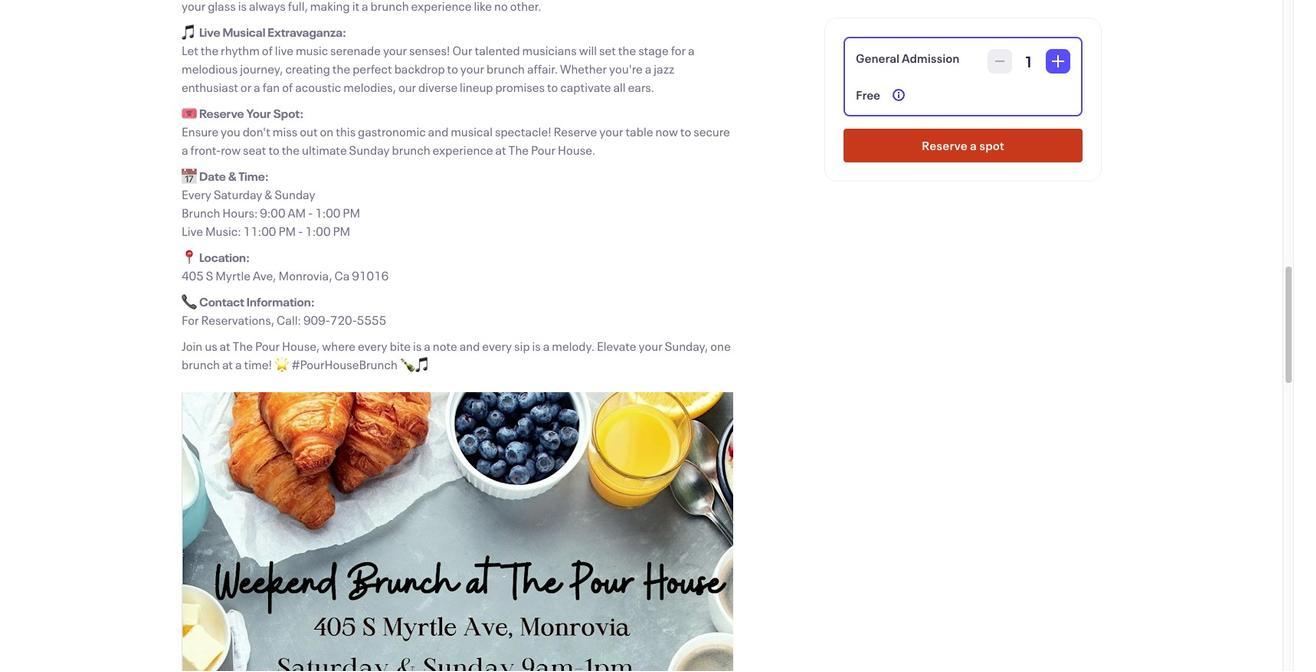 Task type: vqa. For each thing, say whether or not it's contained in the screenshot.
"909-" at the top left of the page
yes



Task type: describe. For each thing, give the bounding box(es) containing it.
reservations,
[[201, 312, 275, 328]]

call:
[[277, 312, 301, 328]]

s
[[206, 268, 213, 284]]

your
[[247, 105, 271, 121]]

spot:
[[273, 105, 304, 121]]

bite
[[390, 338, 411, 354]]

fan
[[263, 79, 280, 95]]

gastronomic
[[358, 123, 426, 140]]

seat
[[243, 142, 266, 158]]

you
[[221, 123, 241, 140]]

sunday,
[[665, 338, 709, 354]]

where
[[322, 338, 356, 354]]

music:
[[205, 223, 241, 239]]

lineup
[[460, 79, 493, 95]]

🍾🎵
[[400, 357, 431, 373]]

for
[[671, 42, 686, 58]]

a left time! at the left
[[235, 357, 242, 373]]

pour inside join us at the pour house, where every bite is a note and every sip is a melody. elevate your sunday, one brunch at a time! 🌟 #pourhousebrunch 🍾🎵
[[255, 338, 280, 354]]

musicians
[[523, 42, 577, 58]]

📅 date & time: every saturday & sunday brunch hours: 9:00 am - 1:00 pm live music: 11:00 pm - 1:00 pm
[[182, 168, 361, 239]]

creating
[[286, 61, 330, 77]]

pm right "am"
[[343, 205, 361, 221]]

promises
[[496, 79, 545, 95]]

one
[[711, 338, 731, 354]]

information:
[[247, 294, 315, 310]]

to down "affair."
[[547, 79, 558, 95]]

🎵 live musical extravaganza: let the rhythm of live music serenade your senses! our talented musicians will set the stage for a melodious journey, creating the perfect backdrop to your brunch affair. whether you're a jazz enthusiast or a fan of acoustic melodies, our diverse lineup promises to captivate all ears.
[[182, 24, 695, 95]]

the inside join us at the pour house, where every bite is a note and every sip is a melody. elevate your sunday, one brunch at a time! 🌟 #pourhousebrunch 🍾🎵
[[233, 338, 253, 354]]

melodies,
[[344, 79, 396, 95]]

this
[[336, 123, 356, 140]]

house,
[[282, 338, 320, 354]]

ensure
[[182, 123, 219, 140]]

live inside 📅 date & time: every saturday & sunday brunch hours: 9:00 am - 1:00 pm live music: 11:00 pm - 1:00 pm
[[182, 223, 203, 239]]

jazz
[[654, 61, 675, 77]]

set
[[600, 42, 616, 58]]

hours:
[[223, 205, 258, 221]]

will
[[579, 42, 597, 58]]

whether
[[561, 61, 607, 77]]

melody.
[[552, 338, 595, 354]]

your up lineup
[[461, 61, 485, 77]]

front-
[[191, 142, 221, 158]]

date
[[199, 168, 226, 184]]

#pourhousebrunch
[[292, 357, 398, 373]]

our
[[399, 79, 416, 95]]

0 vertical spatial &
[[228, 168, 237, 184]]

0 vertical spatial reserve
[[199, 105, 244, 121]]

journey,
[[240, 61, 283, 77]]

time:
[[239, 168, 269, 184]]

musical
[[451, 123, 493, 140]]

a right for
[[688, 42, 695, 58]]

you're
[[610, 61, 643, 77]]

2 vertical spatial at
[[222, 357, 233, 373]]

91016
[[352, 268, 389, 284]]

ca
[[335, 268, 350, 284]]

diverse
[[419, 79, 458, 95]]

senses!
[[409, 42, 450, 58]]

spectacle!
[[495, 123, 552, 140]]

table
[[626, 123, 654, 140]]

contact
[[199, 294, 245, 310]]

at inside 🎟️ reserve your spot: ensure you don't miss out on this gastronomic and musical spectacle! reserve your table now to secure a front-row seat to the ultimate sunday brunch experience at the pour house.
[[496, 142, 506, 158]]

the up melodious
[[201, 42, 219, 58]]

captivate
[[561, 79, 611, 95]]

every
[[182, 186, 212, 202]]

the down the serenade
[[333, 61, 351, 77]]

11:00
[[244, 223, 276, 239]]

music
[[296, 42, 328, 58]]

brunch inside the 🎵 live musical extravaganza: let the rhythm of live music serenade your senses! our talented musicians will set the stage for a melodious journey, creating the perfect backdrop to your brunch affair. whether you're a jazz enthusiast or a fan of acoustic melodies, our diverse lineup promises to captivate all ears.
[[487, 61, 525, 77]]

9:00
[[260, 205, 286, 221]]

stage
[[639, 42, 669, 58]]

0 vertical spatial -
[[308, 205, 313, 221]]

2 is from the left
[[532, 338, 541, 354]]

a left note
[[424, 338, 431, 354]]

brunch inside join us at the pour house, where every bite is a note and every sip is a melody. elevate your sunday, one brunch at a time! 🌟 #pourhousebrunch 🍾🎵
[[182, 357, 220, 373]]

secure
[[694, 123, 731, 140]]

a inside 🎟️ reserve your spot: ensure you don't miss out on this gastronomic and musical spectacle! reserve your table now to secure a front-row seat to the ultimate sunday brunch experience at the pour house.
[[182, 142, 188, 158]]

5555
[[357, 312, 387, 328]]

house.
[[558, 142, 596, 158]]

miss
[[273, 123, 298, 140]]

ultimate
[[302, 142, 347, 158]]

909-
[[304, 312, 330, 328]]

now
[[656, 123, 679, 140]]

live
[[275, 42, 294, 58]]

1 vertical spatial of
[[282, 79, 293, 95]]

0 vertical spatial 1:00
[[315, 205, 341, 221]]

affair.
[[527, 61, 558, 77]]

to right seat
[[269, 142, 280, 158]]

note
[[433, 338, 458, 354]]

brunch
[[182, 205, 220, 221]]

your up 'perfect'
[[383, 42, 407, 58]]

out
[[300, 123, 318, 140]]



Task type: locate. For each thing, give the bounding box(es) containing it.
melodious
[[182, 61, 238, 77]]

the down miss
[[282, 142, 300, 158]]

0 horizontal spatial of
[[262, 42, 273, 58]]

1 vertical spatial sunday
[[275, 186, 316, 202]]

& up 9:00
[[265, 186, 273, 202]]

row
[[221, 142, 241, 158]]

405
[[182, 268, 204, 284]]

0 horizontal spatial pour
[[255, 338, 280, 354]]

1 horizontal spatial of
[[282, 79, 293, 95]]

0 vertical spatial at
[[496, 142, 506, 158]]

sunday inside 📅 date & time: every saturday & sunday brunch hours: 9:00 am - 1:00 pm live music: 11:00 pm - 1:00 pm
[[275, 186, 316, 202]]

don't
[[243, 123, 271, 140]]

- right "am"
[[308, 205, 313, 221]]

live right 🎵
[[199, 24, 220, 40]]

reserve up you
[[199, 105, 244, 121]]

extravaganza:
[[268, 24, 347, 40]]

brunch down talented
[[487, 61, 525, 77]]

1:00 down "am"
[[305, 223, 331, 239]]

pm up ca on the top left
[[333, 223, 351, 239]]

am
[[288, 205, 306, 221]]

2 vertical spatial brunch
[[182, 357, 220, 373]]

the inside 🎟️ reserve your spot: ensure you don't miss out on this gastronomic and musical spectacle! reserve your table now to secure a front-row seat to the ultimate sunday brunch experience at the pour house.
[[282, 142, 300, 158]]

live inside the 🎵 live musical extravaganza: let the rhythm of live music serenade your senses! our talented musicians will set the stage for a melodious journey, creating the perfect backdrop to your brunch affair. whether you're a jazz enthusiast or a fan of acoustic melodies, our diverse lineup promises to captivate all ears.
[[199, 24, 220, 40]]

1 horizontal spatial -
[[308, 205, 313, 221]]

the down spectacle!
[[509, 142, 529, 158]]

sunday down gastronomic
[[349, 142, 390, 158]]

or
[[241, 79, 252, 95]]

pour up time! at the left
[[255, 338, 280, 354]]

on
[[320, 123, 334, 140]]

0 vertical spatial pour
[[531, 142, 556, 158]]

0 vertical spatial sunday
[[349, 142, 390, 158]]

🎟️
[[182, 105, 197, 121]]

us
[[205, 338, 217, 354]]

&
[[228, 168, 237, 184], [265, 186, 273, 202]]

1 horizontal spatial every
[[483, 338, 512, 354]]

1 horizontal spatial sunday
[[349, 142, 390, 158]]

backdrop
[[395, 61, 445, 77]]

myrtle
[[216, 268, 251, 284]]

time!
[[244, 357, 272, 373]]

0 vertical spatial and
[[428, 123, 449, 140]]

0 horizontal spatial reserve
[[199, 105, 244, 121]]

enthusiast
[[182, 79, 238, 95]]

1 horizontal spatial is
[[532, 338, 541, 354]]

0 horizontal spatial and
[[428, 123, 449, 140]]

1 is from the left
[[413, 338, 422, 354]]

0 horizontal spatial brunch
[[182, 357, 220, 373]]

and inside join us at the pour house, where every bite is a note and every sip is a melody. elevate your sunday, one brunch at a time! 🌟 #pourhousebrunch 🍾🎵
[[460, 338, 480, 354]]

2 every from the left
[[483, 338, 512, 354]]

at
[[496, 142, 506, 158], [220, 338, 231, 354], [222, 357, 233, 373]]

reserve
[[199, 105, 244, 121], [554, 123, 598, 140]]

📍
[[182, 249, 197, 265]]

the up you're
[[619, 42, 637, 58]]

0 vertical spatial the
[[509, 142, 529, 158]]

0 vertical spatial live
[[199, 24, 220, 40]]

and for every
[[460, 338, 480, 354]]

2 horizontal spatial brunch
[[487, 61, 525, 77]]

and for musical
[[428, 123, 449, 140]]

sunday
[[349, 142, 390, 158], [275, 186, 316, 202]]

your
[[383, 42, 407, 58], [461, 61, 485, 77], [600, 123, 624, 140], [639, 338, 663, 354]]

let
[[182, 42, 198, 58]]

live down brunch
[[182, 223, 203, 239]]

1 vertical spatial pour
[[255, 338, 280, 354]]

to down our
[[447, 61, 458, 77]]

1 horizontal spatial reserve
[[554, 123, 598, 140]]

join us at the pour house, where every bite is a note and every sip is a melody. elevate your sunday, one brunch at a time! 🌟 #pourhousebrunch 🍾🎵
[[182, 338, 731, 373]]

is right bite
[[413, 338, 422, 354]]

0 vertical spatial brunch
[[487, 61, 525, 77]]

saturday
[[214, 186, 263, 202]]

pour
[[531, 142, 556, 158], [255, 338, 280, 354]]

the
[[509, 142, 529, 158], [233, 338, 253, 354]]

a right sip in the left bottom of the page
[[543, 338, 550, 354]]

and up experience on the left of the page
[[428, 123, 449, 140]]

at right us
[[220, 338, 231, 354]]

0 horizontal spatial every
[[358, 338, 388, 354]]

🎵
[[182, 24, 197, 40]]

1:00
[[315, 205, 341, 221], [305, 223, 331, 239]]

📍 location: 405 s myrtle ave, monrovia, ca 91016
[[182, 249, 389, 284]]

& up saturday
[[228, 168, 237, 184]]

1 horizontal spatial pour
[[531, 142, 556, 158]]

1 horizontal spatial and
[[460, 338, 480, 354]]

a left front-
[[182, 142, 188, 158]]

experience
[[433, 142, 493, 158]]

ears.
[[628, 79, 655, 95]]

a left jazz
[[645, 61, 652, 77]]

brunch inside 🎟️ reserve your spot: ensure you don't miss out on this gastronomic and musical spectacle! reserve your table now to secure a front-row seat to the ultimate sunday brunch experience at the pour house.
[[392, 142, 431, 158]]

-
[[308, 205, 313, 221], [298, 223, 303, 239]]

0 horizontal spatial sunday
[[275, 186, 316, 202]]

rhythm
[[221, 42, 260, 58]]

acoustic
[[295, 79, 341, 95]]

and
[[428, 123, 449, 140], [460, 338, 480, 354]]

pm down "am"
[[279, 223, 296, 239]]

of left live
[[262, 42, 273, 58]]

the inside 🎟️ reserve your spot: ensure you don't miss out on this gastronomic and musical spectacle! reserve your table now to secure a front-row seat to the ultimate sunday brunch experience at the pour house.
[[509, 142, 529, 158]]

brunch down join on the bottom of page
[[182, 357, 220, 373]]

your left "table"
[[600, 123, 624, 140]]

📅
[[182, 168, 197, 184]]

every
[[358, 338, 388, 354], [483, 338, 512, 354]]

📞 contact information: for reservations, call: 909-720-5555
[[182, 294, 387, 328]]

1 horizontal spatial brunch
[[392, 142, 431, 158]]

pour inside 🎟️ reserve your spot: ensure you don't miss out on this gastronomic and musical spectacle! reserve your table now to secure a front-row seat to the ultimate sunday brunch experience at the pour house.
[[531, 142, 556, 158]]

1 vertical spatial brunch
[[392, 142, 431, 158]]

of right fan
[[282, 79, 293, 95]]

0 horizontal spatial is
[[413, 338, 422, 354]]

the up time! at the left
[[233, 338, 253, 354]]

location:
[[199, 249, 250, 265]]

brunch
[[487, 61, 525, 77], [392, 142, 431, 158], [182, 357, 220, 373]]

every left sip in the left bottom of the page
[[483, 338, 512, 354]]

musical
[[223, 24, 266, 40]]

reserve up house.
[[554, 123, 598, 140]]

1 vertical spatial live
[[182, 223, 203, 239]]

of
[[262, 42, 273, 58], [282, 79, 293, 95]]

monrovia,
[[279, 268, 333, 284]]

our
[[453, 42, 473, 58]]

1 vertical spatial and
[[460, 338, 480, 354]]

is right sip in the left bottom of the page
[[532, 338, 541, 354]]

sunday inside 🎟️ reserve your spot: ensure you don't miss out on this gastronomic and musical spectacle! reserve your table now to secure a front-row seat to the ultimate sunday brunch experience at the pour house.
[[349, 142, 390, 158]]

🎟️ reserve your spot: ensure you don't miss out on this gastronomic and musical spectacle! reserve your table now to secure a front-row seat to the ultimate sunday brunch experience at the pour house.
[[182, 105, 731, 158]]

the
[[201, 42, 219, 58], [619, 42, 637, 58], [333, 61, 351, 77], [282, 142, 300, 158]]

sunday up "am"
[[275, 186, 316, 202]]

🌟
[[274, 357, 290, 373]]

your inside join us at the pour house, where every bite is a note and every sip is a melody. elevate your sunday, one brunch at a time! 🌟 #pourhousebrunch 🍾🎵
[[639, 338, 663, 354]]

sip
[[515, 338, 530, 354]]

1 horizontal spatial &
[[265, 186, 273, 202]]

1 every from the left
[[358, 338, 388, 354]]

1 vertical spatial -
[[298, 223, 303, 239]]

serenade
[[331, 42, 381, 58]]

brunch down gastronomic
[[392, 142, 431, 158]]

0 horizontal spatial -
[[298, 223, 303, 239]]

your inside 🎟️ reserve your spot: ensure you don't miss out on this gastronomic and musical spectacle! reserve your table now to secure a front-row seat to the ultimate sunday brunch experience at the pour house.
[[600, 123, 624, 140]]

and right note
[[460, 338, 480, 354]]

perfect
[[353, 61, 392, 77]]

for
[[182, 312, 199, 328]]

your right elevate
[[639, 338, 663, 354]]

all
[[614, 79, 626, 95]]

0 horizontal spatial &
[[228, 168, 237, 184]]

1 horizontal spatial the
[[509, 142, 529, 158]]

1:00 right "am"
[[315, 205, 341, 221]]

pour down spectacle!
[[531, 142, 556, 158]]

every down the 5555
[[358, 338, 388, 354]]

a right or
[[254, 79, 261, 95]]

elevate
[[597, 338, 637, 354]]

1 vertical spatial the
[[233, 338, 253, 354]]

720-
[[330, 312, 357, 328]]

0 horizontal spatial the
[[233, 338, 253, 354]]

- down "am"
[[298, 223, 303, 239]]

0 vertical spatial of
[[262, 42, 273, 58]]

to right now
[[681, 123, 692, 140]]

1 vertical spatial at
[[220, 338, 231, 354]]

1 vertical spatial 1:00
[[305, 223, 331, 239]]

1 vertical spatial reserve
[[554, 123, 598, 140]]

at left time! at the left
[[222, 357, 233, 373]]

join
[[182, 338, 203, 354]]

at down spectacle!
[[496, 142, 506, 158]]

is
[[413, 338, 422, 354], [532, 338, 541, 354]]

and inside 🎟️ reserve your spot: ensure you don't miss out on this gastronomic and musical spectacle! reserve your table now to secure a front-row seat to the ultimate sunday brunch experience at the pour house.
[[428, 123, 449, 140]]

1 vertical spatial &
[[265, 186, 273, 202]]



